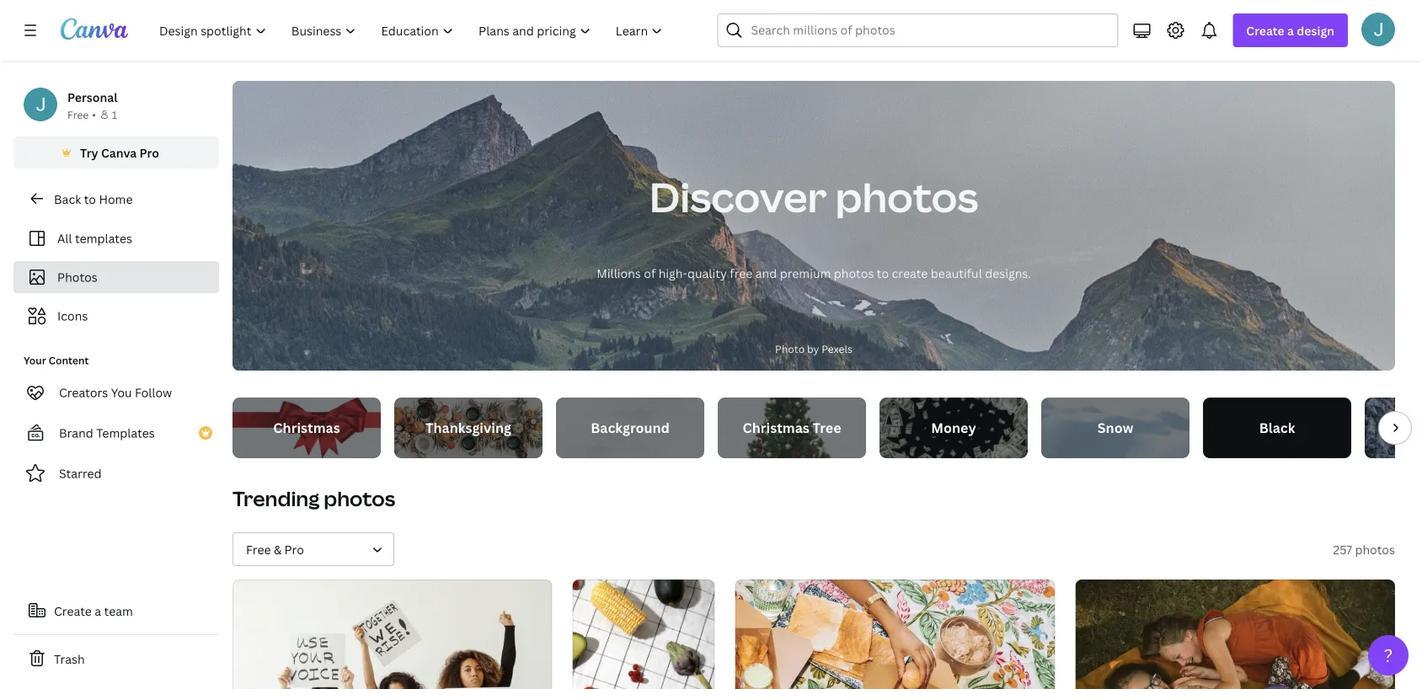 Task type: vqa. For each thing, say whether or not it's contained in the screenshot.
Home
yes



Task type: locate. For each thing, give the bounding box(es) containing it.
1 horizontal spatial pro
[[284, 541, 304, 557]]

1 horizontal spatial christmas
[[743, 419, 809, 437]]

home
[[99, 191, 133, 207]]

1 christmas from the left
[[273, 419, 340, 437]]

top level navigation element
[[148, 13, 677, 47]]

None search field
[[717, 13, 1118, 47]]

create
[[1246, 22, 1285, 38], [54, 603, 92, 619]]

free inside dropdown button
[[246, 541, 271, 557]]

christmas up trending photos
[[273, 419, 340, 437]]

pro
[[139, 144, 159, 160], [284, 541, 304, 557]]

photos right premium
[[834, 265, 874, 281]]

starred link
[[13, 457, 219, 490]]

a
[[1287, 22, 1294, 38], [95, 603, 101, 619]]

1 horizontal spatial free
[[246, 541, 271, 557]]

assortment of fruits and vegetables image
[[573, 580, 715, 689]]

photo
[[775, 342, 805, 356]]

photos up create
[[835, 168, 978, 224]]

0 horizontal spatial to
[[84, 191, 96, 207]]

thanksgiving
[[426, 419, 511, 437]]

christmas left tree
[[743, 419, 809, 437]]

your content
[[24, 353, 89, 367]]

a inside dropdown button
[[1287, 22, 1294, 38]]

free & pro
[[246, 541, 304, 557]]

to right back at the top left of the page
[[84, 191, 96, 207]]

content
[[49, 353, 89, 367]]

0 vertical spatial create
[[1246, 22, 1285, 38]]

pro right canva
[[139, 144, 159, 160]]

templates
[[96, 425, 155, 441]]

0 horizontal spatial create
[[54, 603, 92, 619]]

create left the design
[[1246, 22, 1285, 38]]

1 horizontal spatial to
[[877, 265, 889, 281]]

a left team
[[95, 603, 101, 619]]

create left team
[[54, 603, 92, 619]]

free for free & pro
[[246, 541, 271, 557]]

person eating indian takeaway food image
[[735, 580, 1055, 689]]

trending
[[233, 485, 320, 512]]

christmas for christmas tree
[[743, 419, 809, 437]]

all templates link
[[24, 222, 209, 254]]

all
[[57, 230, 72, 246]]

try canva pro
[[80, 144, 159, 160]]

0 vertical spatial free
[[67, 107, 89, 121]]

free & pro button
[[233, 532, 394, 566]]

free left •
[[67, 107, 89, 121]]

0 vertical spatial pro
[[139, 144, 159, 160]]

discover photos
[[649, 168, 978, 224]]

a left the design
[[1287, 22, 1294, 38]]

pro right the &
[[284, 541, 304, 557]]

photos
[[57, 269, 98, 285]]

0 horizontal spatial a
[[95, 603, 101, 619]]

photos
[[835, 168, 978, 224], [834, 265, 874, 281], [324, 485, 395, 512], [1355, 541, 1395, 557]]

brand templates
[[59, 425, 155, 441]]

personal
[[67, 89, 117, 105]]

1 horizontal spatial create
[[1246, 22, 1285, 38]]

snow link
[[1041, 398, 1190, 458]]

back
[[54, 191, 81, 207]]

1 vertical spatial pro
[[284, 541, 304, 557]]

christmas link
[[233, 398, 381, 458]]

1 horizontal spatial a
[[1287, 22, 1294, 38]]

create for create a design
[[1246, 22, 1285, 38]]

create inside dropdown button
[[1246, 22, 1285, 38]]

1
[[112, 107, 117, 121]]

christmas
[[273, 419, 340, 437], [743, 419, 809, 437]]

1 vertical spatial to
[[877, 265, 889, 281]]

photos for 257 photos
[[1355, 541, 1395, 557]]

1 vertical spatial a
[[95, 603, 101, 619]]

pro inside dropdown button
[[284, 541, 304, 557]]

creators you follow link
[[13, 376, 219, 409]]

follow
[[135, 385, 172, 401]]

brand
[[59, 425, 93, 441]]

tree
[[813, 419, 841, 437]]

christmas for christmas
[[273, 419, 340, 437]]

back to home link
[[13, 182, 219, 216]]

thanksgiving link
[[394, 398, 543, 458]]

to left create
[[877, 265, 889, 281]]

0 vertical spatial a
[[1287, 22, 1294, 38]]

free left the &
[[246, 541, 271, 557]]

create for create a team
[[54, 603, 92, 619]]

&
[[274, 541, 282, 557]]

a inside button
[[95, 603, 101, 619]]

discover
[[649, 168, 827, 224]]

black link
[[1203, 398, 1351, 458]]

pro for try canva pro
[[139, 144, 159, 160]]

257
[[1333, 541, 1352, 557]]

photos up free & pro dropdown button
[[324, 485, 395, 512]]

0 horizontal spatial christmas
[[273, 419, 340, 437]]

257 photos
[[1333, 541, 1395, 557]]

free
[[67, 107, 89, 121], [246, 541, 271, 557]]

0 horizontal spatial free
[[67, 107, 89, 121]]

0 horizontal spatial pro
[[139, 144, 159, 160]]

1 vertical spatial free
[[246, 541, 271, 557]]

to inside back to home link
[[84, 191, 96, 207]]

1 vertical spatial create
[[54, 603, 92, 619]]

brand templates link
[[13, 416, 219, 450]]

christmas tree
[[743, 419, 841, 437]]

0 vertical spatial to
[[84, 191, 96, 207]]

icons
[[57, 308, 88, 324]]

high-
[[659, 265, 687, 281]]

create inside button
[[54, 603, 92, 619]]

millions of high-quality free and premium photos to create beautiful designs.
[[597, 265, 1031, 281]]

? button
[[1368, 635, 1409, 676]]

create a team button
[[13, 594, 219, 628]]

photos right 257
[[1355, 541, 1395, 557]]

black
[[1259, 419, 1295, 437]]

pro inside button
[[139, 144, 159, 160]]

to
[[84, 191, 96, 207], [877, 265, 889, 281]]

2 christmas from the left
[[743, 419, 809, 437]]



Task type: describe. For each thing, give the bounding box(es) containing it.
team
[[104, 603, 133, 619]]

premium
[[780, 265, 831, 281]]

Search search field
[[751, 14, 1107, 46]]

trending photos
[[233, 485, 395, 512]]

back to home
[[54, 191, 133, 207]]

money
[[931, 419, 976, 437]]

all templates
[[57, 230, 132, 246]]

women protesting together image
[[233, 580, 552, 689]]

create a design button
[[1233, 13, 1348, 47]]

starred
[[59, 465, 102, 481]]

money link
[[880, 398, 1028, 458]]

background link
[[556, 398, 704, 458]]

of
[[644, 265, 656, 281]]

and
[[756, 265, 777, 281]]

pro for free & pro
[[284, 541, 304, 557]]

your
[[24, 353, 46, 367]]

trash
[[54, 651, 85, 667]]

quality
[[687, 265, 727, 281]]

creators
[[59, 385, 108, 401]]

try canva pro button
[[13, 136, 219, 168]]

free for free •
[[67, 107, 89, 121]]

free
[[730, 265, 753, 281]]

designs.
[[985, 265, 1031, 281]]

•
[[92, 107, 96, 121]]

a for team
[[95, 603, 101, 619]]

create a design
[[1246, 22, 1335, 38]]

design
[[1297, 22, 1335, 38]]

try
[[80, 144, 98, 160]]

canva
[[101, 144, 137, 160]]

parks and loving sisters laying on blanket at a park image
[[1075, 580, 1395, 689]]

creators you follow
[[59, 385, 172, 401]]

background
[[591, 419, 670, 437]]

millions
[[597, 265, 641, 281]]

pexels
[[822, 342, 853, 356]]

snow
[[1098, 419, 1133, 437]]

?
[[1384, 643, 1393, 667]]

john smith image
[[1361, 12, 1395, 46]]

photo by pexels
[[775, 342, 853, 356]]

beautiful
[[931, 265, 982, 281]]

by
[[807, 342, 819, 356]]

trash link
[[13, 642, 219, 676]]

christmas tree link
[[718, 398, 866, 458]]

create
[[892, 265, 928, 281]]

create a team
[[54, 603, 133, 619]]

photos for trending photos
[[324, 485, 395, 512]]

a for design
[[1287, 22, 1294, 38]]

free •
[[67, 107, 96, 121]]

you
[[111, 385, 132, 401]]

photos for discover photos
[[835, 168, 978, 224]]

icons link
[[24, 300, 209, 332]]

templates
[[75, 230, 132, 246]]



